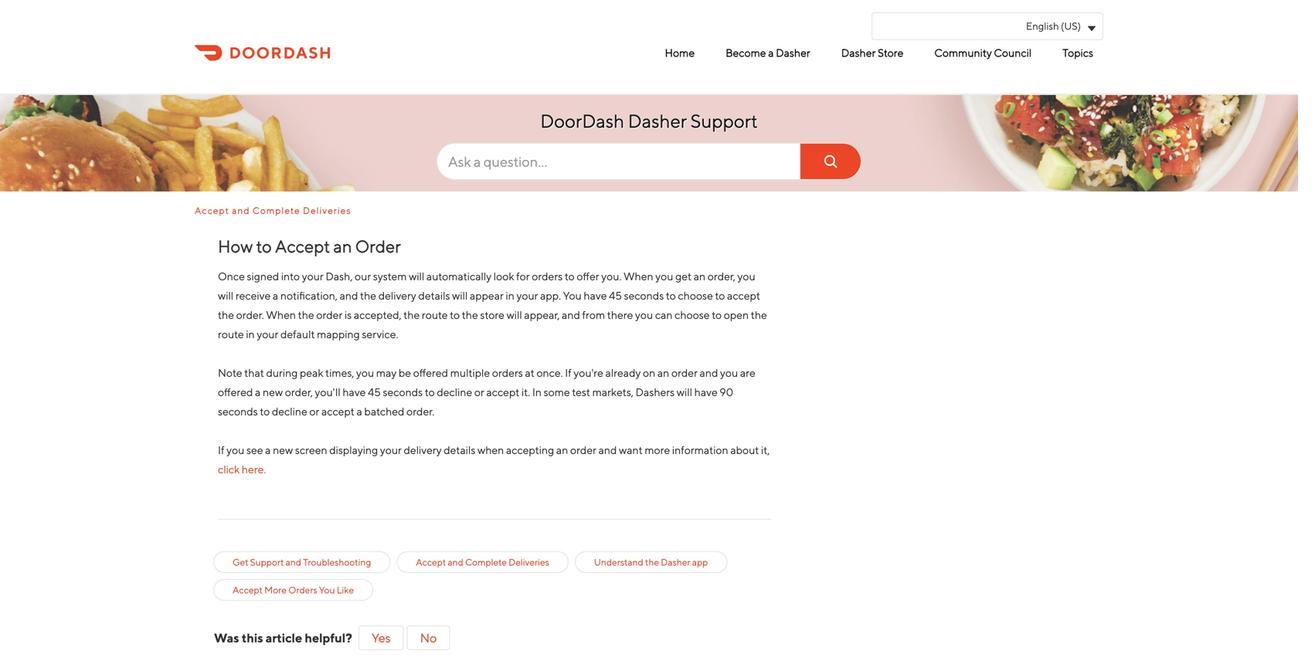 Task type: describe. For each thing, give the bounding box(es) containing it.
can
[[655, 309, 673, 322]]

multiple
[[450, 367, 490, 380]]

you inside accept more orders you like link
[[319, 585, 335, 596]]

orders
[[289, 585, 317, 596]]

test
[[572, 386, 591, 399]]

how to accept an order
[[218, 237, 401, 257]]

store
[[480, 309, 505, 322]]

order inside if you see a new screen displaying your delivery details when accepting an order and want more information about it, click here.
[[570, 444, 597, 457]]

understand the dasher app link
[[594, 556, 708, 570]]

the left the store
[[462, 309, 478, 322]]

more
[[264, 585, 287, 596]]

notification,
[[280, 289, 338, 302]]

dashers
[[636, 386, 675, 399]]

once signed into your dash, our system will automatically look for orders to offer you. when you get an order, you will receive a notification, and the delivery details will appear in your app. you have 45 seconds to choose to accept the order. when the order is accepted, the route to the store will appear, and from there you can choose to open the route in your default mapping service.
[[218, 270, 767, 341]]

is
[[345, 309, 352, 322]]

0 vertical spatial or
[[475, 386, 485, 399]]

dasher help home image
[[195, 43, 330, 63]]

doordash
[[540, 110, 625, 132]]

community council link
[[931, 40, 1036, 66]]

markets,
[[593, 386, 634, 399]]

once
[[218, 270, 245, 283]]

see
[[247, 444, 263, 457]]

home link
[[661, 40, 699, 66]]

you're
[[574, 367, 604, 380]]

appear
[[470, 289, 504, 302]]

new inside if you see a new screen displaying your delivery details when accepting an order and want more information about it, click here.
[[273, 444, 293, 457]]

on
[[643, 367, 656, 380]]

at
[[525, 367, 535, 380]]

council
[[994, 46, 1032, 59]]

open
[[724, 309, 749, 322]]

article
[[266, 631, 302, 646]]

understand the dasher app
[[594, 557, 708, 568]]

into
[[281, 270, 300, 283]]

(us)
[[1061, 20, 1081, 32]]

store
[[878, 46, 904, 59]]

in
[[532, 386, 542, 399]]

you left are
[[720, 367, 738, 380]]

if
[[218, 444, 225, 457]]

0 horizontal spatial offered
[[218, 386, 253, 399]]

your left default
[[257, 328, 279, 341]]

order inside note that during peak times, you may be offered multiple orders at once. if you're already on an order and you are offered a new order, you'll have 45 seconds to decline or accept it. in some test markets, dashers will have 90 seconds to decline or accept a batched order.
[[672, 367, 698, 380]]

and inside note that during peak times, you may be offered multiple orders at once. if you're already on an order and you are offered a new order, you'll have 45 seconds to decline or accept it. in some test markets, dashers will have 90 seconds to decline or accept a batched order.
[[700, 367, 718, 380]]

0 vertical spatial choose
[[678, 289, 713, 302]]

will right system
[[409, 270, 425, 283]]

are
[[740, 367, 756, 380]]

note that during peak times, you may be offered multiple orders at once. if you're already on an order and you are offered a new order, you'll have 45 seconds to decline or accept it. in some test markets, dashers will have 90 seconds to decline or accept a batched order.
[[218, 367, 756, 418]]

0 vertical spatial decline
[[437, 386, 472, 399]]

information
[[672, 444, 729, 457]]

accepted, the
[[354, 309, 420, 322]]

get support and troubleshooting link
[[233, 556, 371, 570]]

helpful?
[[305, 631, 352, 646]]

0 horizontal spatial when
[[266, 309, 296, 322]]

default
[[281, 328, 315, 341]]

offer
[[577, 270, 599, 283]]

a inside become a dasher link
[[768, 46, 774, 59]]

may
[[376, 367, 397, 380]]

become a dasher
[[726, 46, 811, 59]]

an inside once signed into your dash, our system will automatically look for orders to offer you. when you get an order, you will receive a notification, and the delivery details will appear in your app. you have 45 seconds to choose to accept the order. when the order is accepted, the route to the store will appear, and from there you can choose to open the route in your default mapping service.
[[694, 270, 706, 283]]

no button
[[407, 626, 450, 651]]

1 vertical spatial accept and complete deliveries
[[416, 557, 549, 568]]

1 horizontal spatial complete
[[465, 557, 507, 568]]

click
[[218, 463, 240, 476]]

understand
[[594, 557, 644, 568]]

accept for the leftmost accept and complete deliveries link
[[195, 205, 229, 216]]

accepting
[[506, 444, 554, 457]]

will right the store
[[507, 309, 522, 322]]

appear,
[[524, 309, 560, 322]]

order inside once signed into your dash, our system will automatically look for orders to offer you. when you get an order, you will receive a notification, and the delivery details will appear in your app. you have 45 seconds to choose to accept the order. when the order is accepted, the route to the store will appear, and from there you can choose to open the route in your default mapping service.
[[316, 309, 343, 322]]

accept more orders you like
[[233, 585, 354, 596]]

seconds inside once signed into your dash, our system will automatically look for orders to offer you. when you get an order, you will receive a notification, and the delivery details will appear in your app. you have 45 seconds to choose to accept the order. when the order is accepted, the route to the store will appear, and from there you can choose to open the route in your default mapping service.
[[624, 289, 664, 302]]

1 vertical spatial route
[[218, 328, 244, 341]]

become a dasher link
[[722, 40, 815, 66]]

order
[[355, 237, 401, 257]]

if you see a new screen displaying your delivery details when accepting an order and want more information about it, click here.
[[218, 444, 770, 476]]

a inside if you see a new screen displaying your delivery details when accepting an order and want more information about it, click here.
[[265, 444, 271, 457]]

0 vertical spatial accept and complete deliveries
[[195, 205, 351, 216]]

it,
[[761, 444, 770, 457]]

menu containing home
[[433, 40, 1098, 66]]

0 vertical spatial deliveries
[[303, 205, 351, 216]]

1 horizontal spatial route
[[422, 309, 448, 322]]

an inside note that during peak times, you may be offered multiple orders at once. if you're already on an order and you are offered a new order, you'll have 45 seconds to decline or accept it. in some test markets, dashers will have 90 seconds to decline or accept a batched order.
[[658, 367, 670, 380]]

accept up the into
[[275, 237, 330, 257]]

that
[[244, 367, 264, 380]]

when
[[478, 444, 504, 457]]

it.
[[522, 386, 530, 399]]

topics link
[[1059, 40, 1098, 66]]

1 vertical spatial seconds
[[383, 386, 423, 399]]

screen
[[295, 444, 327, 457]]

you right order,
[[738, 270, 756, 283]]

accept inside once signed into your dash, our system will automatically look for orders to offer you. when you get an order, you will receive a notification, and the delivery details will appear in your app. you have 45 seconds to choose to accept the order. when the order is accepted, the route to the store will appear, and from there you can choose to open the route in your default mapping service.
[[727, 289, 761, 302]]

0 horizontal spatial complete
[[253, 205, 300, 216]]

doordash dasher support
[[540, 110, 758, 132]]

1 horizontal spatial support
[[691, 110, 758, 132]]

yes button
[[359, 626, 404, 651]]

the down the once
[[218, 309, 234, 322]]

and inside if you see a new screen displaying your delivery details when accepting an order and want more information about it, click here.
[[599, 444, 617, 457]]

orders inside note that during peak times, you may be offered multiple orders at once. if you're already on an order and you are offered a new order, you'll have 45 seconds to decline or accept it. in some test markets, dashers will have 90 seconds to decline or accept a batched order.
[[492, 367, 523, 380]]

topics
[[1063, 46, 1094, 59]]

an up dash,
[[333, 237, 352, 257]]

english
[[1026, 20, 1059, 32]]

get support and troubleshooting
[[233, 557, 371, 568]]

times,
[[326, 367, 354, 380]]

there
[[607, 309, 633, 322]]

a down that
[[255, 386, 261, 399]]

1 horizontal spatial offered
[[413, 367, 448, 380]]

app.
[[540, 289, 561, 302]]

details inside once signed into your dash, our system will automatically look for orders to offer you. when you get an order, you will receive a notification, and the delivery details will appear in your app. you have 45 seconds to choose to accept the order. when the order is accepted, the route to the store will appear, and from there you can choose to open the route in your default mapping service.
[[418, 289, 450, 302]]

you.
[[602, 270, 622, 283]]

how
[[218, 237, 253, 257]]

you inside if you see a new screen displaying your delivery details when accepting an order and want more information about it, click here.
[[227, 444, 244, 457]]

become
[[726, 46, 766, 59]]

like
[[337, 585, 354, 596]]

community council
[[935, 46, 1032, 59]]

Preferred Language, English (US) button
[[872, 12, 1104, 40]]



Task type: locate. For each thing, give the bounding box(es) containing it.
0 horizontal spatial deliveries
[[303, 205, 351, 216]]

community
[[935, 46, 992, 59]]

90
[[720, 386, 734, 399]]

0 vertical spatial orders
[[532, 270, 563, 283]]

1 horizontal spatial in
[[506, 289, 515, 302]]

details
[[418, 289, 450, 302], [444, 444, 476, 457]]

english (us)
[[1026, 20, 1081, 32]]

an inside if you see a new screen displaying your delivery details when accepting an order and want more information about it, click here.
[[556, 444, 568, 457]]

accept and complete deliveries
[[195, 205, 351, 216], [416, 557, 549, 568]]

the
[[360, 289, 376, 302], [218, 309, 234, 322], [298, 309, 314, 322], [462, 309, 478, 322], [751, 309, 767, 322], [645, 557, 659, 568]]

0 horizontal spatial decline
[[272, 405, 307, 418]]

0 vertical spatial support
[[691, 110, 758, 132]]

an
[[333, 237, 352, 257], [694, 270, 706, 283], [658, 367, 670, 380], [556, 444, 568, 457]]

dasher inside become a dasher link
[[776, 46, 811, 59]]

offered
[[413, 367, 448, 380], [218, 386, 253, 399]]

when right you.
[[624, 270, 654, 283]]

details down automatically
[[418, 289, 450, 302]]

offered right be
[[413, 367, 448, 380]]

1 vertical spatial accept
[[487, 386, 520, 399]]

seconds up can
[[624, 289, 664, 302]]

accept up no button
[[416, 557, 446, 568]]

this
[[242, 631, 263, 646]]

in
[[506, 289, 515, 302], [246, 328, 255, 341]]

decline down order, you'll
[[272, 405, 307, 418]]

an right on
[[658, 367, 670, 380]]

1 vertical spatial offered
[[218, 386, 253, 399]]

seconds down note
[[218, 405, 258, 418]]

1 horizontal spatial accept
[[487, 386, 520, 399]]

orders
[[532, 270, 563, 283], [492, 367, 523, 380]]

1 vertical spatial or
[[309, 405, 319, 418]]

dash,
[[326, 270, 353, 283]]

a right receive
[[273, 289, 278, 302]]

0 vertical spatial new
[[263, 386, 283, 399]]

when
[[624, 270, 654, 283], [266, 309, 296, 322]]

0 vertical spatial order.
[[236, 309, 264, 322]]

accept for the bottommost accept and complete deliveries link
[[416, 557, 446, 568]]

0 horizontal spatial seconds
[[218, 405, 258, 418]]

0 horizontal spatial order
[[316, 309, 343, 322]]

dasher store link
[[838, 40, 908, 66]]

order up the dashers
[[672, 367, 698, 380]]

order,
[[708, 270, 736, 283]]

signed
[[247, 270, 279, 283]]

1 vertical spatial deliveries
[[509, 557, 549, 568]]

1 vertical spatial delivery
[[404, 444, 442, 457]]

mapping
[[317, 328, 360, 341]]

order left the is
[[316, 309, 343, 322]]

1 horizontal spatial order.
[[407, 405, 435, 418]]

45 inside once signed into your dash, our system will automatically look for orders to offer you. when you get an order, you will receive a notification, and the delivery details will appear in your app. you have 45 seconds to choose to accept the order. when the order is accepted, the route to the store will appear, and from there you can choose to open the route in your default mapping service.
[[609, 289, 622, 302]]

1 vertical spatial order
[[672, 367, 698, 380]]

dasher right "become"
[[776, 46, 811, 59]]

route down automatically
[[422, 309, 448, 322]]

dasher inside understand the dasher app link
[[661, 557, 691, 568]]

0 vertical spatial delivery
[[379, 289, 416, 302]]

automatically
[[427, 270, 492, 283]]

accept
[[195, 205, 229, 216], [275, 237, 330, 257], [416, 557, 446, 568], [233, 585, 263, 596]]

0 horizontal spatial accept and complete deliveries
[[195, 205, 351, 216]]

accept for accept more orders you like link
[[233, 585, 263, 596]]

0 horizontal spatial order.
[[236, 309, 264, 322]]

offered down note
[[218, 386, 253, 399]]

1 horizontal spatial order
[[570, 444, 597, 457]]

1 horizontal spatial seconds
[[383, 386, 423, 399]]

1 vertical spatial accept and complete deliveries link
[[416, 556, 549, 570]]

1 vertical spatial choose
[[675, 309, 710, 322]]

0 vertical spatial route
[[422, 309, 448, 322]]

0 vertical spatial when
[[624, 270, 654, 283]]

0 vertical spatial seconds
[[624, 289, 664, 302]]

note
[[218, 367, 242, 380]]

will inside note that during peak times, you may be offered multiple orders at once. if you're already on an order and you are offered a new order, you'll have 45 seconds to decline or accept it. in some test markets, dashers will have 90 seconds to decline or accept a batched order.
[[677, 386, 693, 399]]

2 horizontal spatial order
[[672, 367, 698, 380]]

batched
[[364, 405, 405, 418]]

choose
[[678, 289, 713, 302], [675, 309, 710, 322]]

45 up batched at the left bottom of the page
[[368, 386, 381, 399]]

0 vertical spatial complete
[[253, 205, 300, 216]]

already
[[606, 367, 641, 380]]

once. if
[[537, 367, 572, 380]]

0 horizontal spatial orders
[[492, 367, 523, 380]]

decline down the multiple
[[437, 386, 472, 399]]

delivery down system
[[379, 289, 416, 302]]

0 vertical spatial 45
[[609, 289, 622, 302]]

the down 'notification,' at the left of the page
[[298, 309, 314, 322]]

new right see
[[273, 444, 293, 457]]

get
[[676, 270, 692, 283]]

an right get at the right top of the page
[[694, 270, 706, 283]]

new
[[263, 386, 283, 399], [273, 444, 293, 457]]

receive
[[236, 289, 271, 302]]

dasher left store
[[842, 46, 876, 59]]

0 horizontal spatial accept
[[322, 405, 355, 418]]

2 horizontal spatial have
[[695, 386, 718, 399]]

want
[[619, 444, 643, 457]]

1 horizontal spatial when
[[624, 270, 654, 283]]

order. inside note that during peak times, you may be offered multiple orders at once. if you're already on an order and you are offered a new order, you'll have 45 seconds to decline or accept it. in some test markets, dashers will have 90 seconds to decline or accept a batched order.
[[407, 405, 435, 418]]

orders left the at at the left of the page
[[492, 367, 523, 380]]

choose right can
[[675, 309, 710, 322]]

1 vertical spatial when
[[266, 309, 296, 322]]

1 vertical spatial support
[[250, 557, 284, 568]]

2 vertical spatial order
[[570, 444, 597, 457]]

some
[[544, 386, 570, 399]]

45 down you.
[[609, 289, 622, 302]]

1 horizontal spatial orders
[[532, 270, 563, 283]]

in down 'look'
[[506, 289, 515, 302]]

decline
[[437, 386, 472, 399], [272, 405, 307, 418]]

have inside once signed into your dash, our system will automatically look for orders to offer you. when you get an order, you will receive a notification, and the delivery details will appear in your app. you have 45 seconds to choose to accept the order. when the order is accepted, the route to the store will appear, and from there you can choose to open the route in your default mapping service.
[[584, 289, 607, 302]]

accept down order, you'll
[[322, 405, 355, 418]]

accept left it.
[[487, 386, 520, 399]]

more
[[645, 444, 670, 457]]

0 horizontal spatial or
[[309, 405, 319, 418]]

delivery inside once signed into your dash, our system will automatically look for orders to offer you. when you get an order, you will receive a notification, and the delivery details will appear in your app. you have 45 seconds to choose to accept the order. when the order is accepted, the route to the store will appear, and from there you can choose to open the route in your default mapping service.
[[379, 289, 416, 302]]

1 horizontal spatial decline
[[437, 386, 472, 399]]

1 vertical spatial details
[[444, 444, 476, 457]]

a inside once signed into your dash, our system will automatically look for orders to offer you. when you get an order, you will receive a notification, and the delivery details will appear in your app. you have 45 seconds to choose to accept the order. when the order is accepted, the route to the store will appear, and from there you can choose to open the route in your default mapping service.
[[273, 289, 278, 302]]

0 vertical spatial accept
[[727, 289, 761, 302]]

0 horizontal spatial 45
[[368, 386, 381, 399]]

be
[[399, 367, 411, 380]]

choose down get at the right top of the page
[[678, 289, 713, 302]]

displaying
[[329, 444, 378, 457]]

support
[[691, 110, 758, 132], [250, 557, 284, 568]]

0 vertical spatial accept and complete deliveries link
[[195, 205, 358, 216]]

in down receive
[[246, 328, 255, 341]]

when up default
[[266, 309, 296, 322]]

order, you'll
[[285, 386, 341, 399]]

our
[[355, 270, 371, 283]]

2 vertical spatial accept
[[322, 405, 355, 418]]

accept more orders you like link
[[233, 584, 354, 598]]

order
[[316, 309, 343, 322], [672, 367, 698, 380], [570, 444, 597, 457]]

to
[[256, 237, 272, 257], [565, 270, 575, 283], [666, 289, 676, 302], [715, 289, 725, 302], [450, 309, 460, 322], [712, 309, 722, 322], [425, 386, 435, 399], [260, 405, 270, 418]]

new inside note that during peak times, you may be offered multiple orders at once. if you're already on an order and you are offered a new order, you'll have 45 seconds to decline or accept it. in some test markets, dashers will have 90 seconds to decline or accept a batched order.
[[263, 386, 283, 399]]

orders up 'app.'
[[532, 270, 563, 283]]

have down times,
[[343, 386, 366, 399]]

seconds down be
[[383, 386, 423, 399]]

the right open
[[751, 309, 767, 322]]

the down our
[[360, 289, 376, 302]]

0 vertical spatial you
[[563, 289, 582, 302]]

dasher up ask a question... text box
[[628, 110, 687, 132]]

for
[[516, 270, 530, 283]]

you
[[656, 270, 674, 283], [738, 270, 756, 283], [635, 309, 653, 322], [356, 367, 374, 380], [720, 367, 738, 380], [227, 444, 244, 457]]

your
[[302, 270, 324, 283], [517, 289, 538, 302], [257, 328, 279, 341], [380, 444, 402, 457]]

will down the once
[[218, 289, 234, 302]]

0 vertical spatial order
[[316, 309, 343, 322]]

look
[[494, 270, 514, 283]]

seconds
[[624, 289, 664, 302], [383, 386, 423, 399], [218, 405, 258, 418]]

dasher inside dasher store 'link'
[[842, 46, 876, 59]]

or down order, you'll
[[309, 405, 319, 418]]

accept left "more"
[[233, 585, 263, 596]]

menu
[[433, 40, 1098, 66]]

45
[[609, 289, 622, 302], [368, 386, 381, 399]]

you right 'app.'
[[563, 289, 582, 302]]

0 horizontal spatial have
[[343, 386, 366, 399]]

support right get
[[250, 557, 284, 568]]

during
[[266, 367, 298, 380]]

0 horizontal spatial support
[[250, 557, 284, 568]]

an right accepting
[[556, 444, 568, 457]]

new down during
[[263, 386, 283, 399]]

accept and complete deliveries link
[[195, 205, 358, 216], [416, 556, 549, 570]]

order. inside once signed into your dash, our system will automatically look for orders to offer you. when you get an order, you will receive a notification, and the delivery details will appear in your app. you have 45 seconds to choose to accept the order. when the order is accepted, the route to the store will appear, and from there you can choose to open the route in your default mapping service.
[[236, 309, 264, 322]]

2 horizontal spatial accept
[[727, 289, 761, 302]]

accept up how
[[195, 205, 229, 216]]

was
[[214, 631, 239, 646]]

order. right batched at the left bottom of the page
[[407, 405, 435, 418]]

you inside once signed into your dash, our system will automatically look for orders to offer you. when you get an order, you will receive a notification, and the delivery details will appear in your app. you have 45 seconds to choose to accept the order. when the order is accepted, the route to the store will appear, and from there you can choose to open the route in your default mapping service.
[[563, 289, 582, 302]]

1 vertical spatial orders
[[492, 367, 523, 380]]

1 horizontal spatial 45
[[609, 289, 622, 302]]

get
[[233, 557, 249, 568]]

delivery
[[379, 289, 416, 302], [404, 444, 442, 457]]

1 vertical spatial order.
[[407, 405, 435, 418]]

peak
[[300, 367, 323, 380]]

troubleshooting
[[303, 557, 371, 568]]

1 vertical spatial in
[[246, 328, 255, 341]]

orders inside once signed into your dash, our system will automatically look for orders to offer you. when you get an order, you will receive a notification, and the delivery details will appear in your app. you have 45 seconds to choose to accept the order. when the order is accepted, the route to the store will appear, and from there you can choose to open the route in your default mapping service.
[[532, 270, 563, 283]]

1 horizontal spatial accept and complete deliveries link
[[416, 556, 549, 570]]

1 vertical spatial new
[[273, 444, 293, 457]]

0 horizontal spatial route
[[218, 328, 244, 341]]

order left want
[[570, 444, 597, 457]]

0 horizontal spatial you
[[319, 585, 335, 596]]

0 horizontal spatial accept and complete deliveries link
[[195, 205, 358, 216]]

delivery down batched at the left bottom of the page
[[404, 444, 442, 457]]

and
[[232, 205, 250, 216], [340, 289, 358, 302], [562, 309, 580, 322], [700, 367, 718, 380], [599, 444, 617, 457], [286, 557, 301, 568], [448, 557, 464, 568]]

app
[[692, 557, 708, 568]]

service.
[[362, 328, 398, 341]]

accept up open
[[727, 289, 761, 302]]

you
[[563, 289, 582, 302], [319, 585, 335, 596]]

you left like
[[319, 585, 335, 596]]

your up 'notification,' at the left of the page
[[302, 270, 324, 283]]

support down "become"
[[691, 110, 758, 132]]

your down for
[[517, 289, 538, 302]]

dasher left app
[[661, 557, 691, 568]]

your inside if you see a new screen displaying your delivery details when accepting an order and want more information about it, click here.
[[380, 444, 402, 457]]

will down automatically
[[452, 289, 468, 302]]

1 vertical spatial complete
[[465, 557, 507, 568]]

1 horizontal spatial have
[[584, 289, 607, 302]]

you left may
[[356, 367, 374, 380]]

45 inside note that during peak times, you may be offered multiple orders at once. if you're already on an order and you are offered a new order, you'll have 45 seconds to decline or accept it. in some test markets, dashers will have 90 seconds to decline or accept a batched order.
[[368, 386, 381, 399]]

0 vertical spatial offered
[[413, 367, 448, 380]]

2 vertical spatial seconds
[[218, 405, 258, 418]]

route
[[422, 309, 448, 322], [218, 328, 244, 341]]

0 vertical spatial details
[[418, 289, 450, 302]]

1 horizontal spatial or
[[475, 386, 485, 399]]

you right if
[[227, 444, 244, 457]]

or
[[475, 386, 485, 399], [309, 405, 319, 418]]

a right "become"
[[768, 46, 774, 59]]

you left get at the right top of the page
[[656, 270, 674, 283]]

the right understand
[[645, 557, 659, 568]]

route up note
[[218, 328, 244, 341]]

1 vertical spatial 45
[[368, 386, 381, 399]]

have up from
[[584, 289, 607, 302]]

your right displaying
[[380, 444, 402, 457]]

1 vertical spatial decline
[[272, 405, 307, 418]]

details left 'when'
[[444, 444, 476, 457]]

will right the dashers
[[677, 386, 693, 399]]

order. down receive
[[236, 309, 264, 322]]

Ask a question... text field
[[437, 143, 862, 180]]

a right see
[[265, 444, 271, 457]]

have left 90
[[695, 386, 718, 399]]

1 horizontal spatial accept and complete deliveries
[[416, 557, 549, 568]]

delivery inside if you see a new screen displaying your delivery details when accepting an order and want more information about it, click here.
[[404, 444, 442, 457]]

0 vertical spatial in
[[506, 289, 515, 302]]

1 vertical spatial you
[[319, 585, 335, 596]]

1 horizontal spatial deliveries
[[509, 557, 549, 568]]

was this article helpful?
[[214, 631, 352, 646]]

1 horizontal spatial you
[[563, 289, 582, 302]]

or down the multiple
[[475, 386, 485, 399]]

0 horizontal spatial in
[[246, 328, 255, 341]]

dasher store
[[842, 46, 904, 59]]

no
[[420, 631, 437, 646]]

a left batched at the left bottom of the page
[[357, 405, 362, 418]]

home
[[665, 46, 695, 59]]

yes
[[372, 631, 391, 646]]

2 horizontal spatial seconds
[[624, 289, 664, 302]]

you left can
[[635, 309, 653, 322]]

accept
[[727, 289, 761, 302], [487, 386, 520, 399], [322, 405, 355, 418]]

details inside if you see a new screen displaying your delivery details when accepting an order and want more information about it, click here.
[[444, 444, 476, 457]]



Task type: vqa. For each thing, say whether or not it's contained in the screenshot.
seconds inside the Once signed into your Dash, our system will automatically look for orders to offer you. When you get an order, you will receive a notification, and the delivery details will appear in your app. You have 45 seconds to choose to accept the order. When the order is accepted, the route to the store will appear, and from there you can choose to open the route in your default mapping service.
yes



